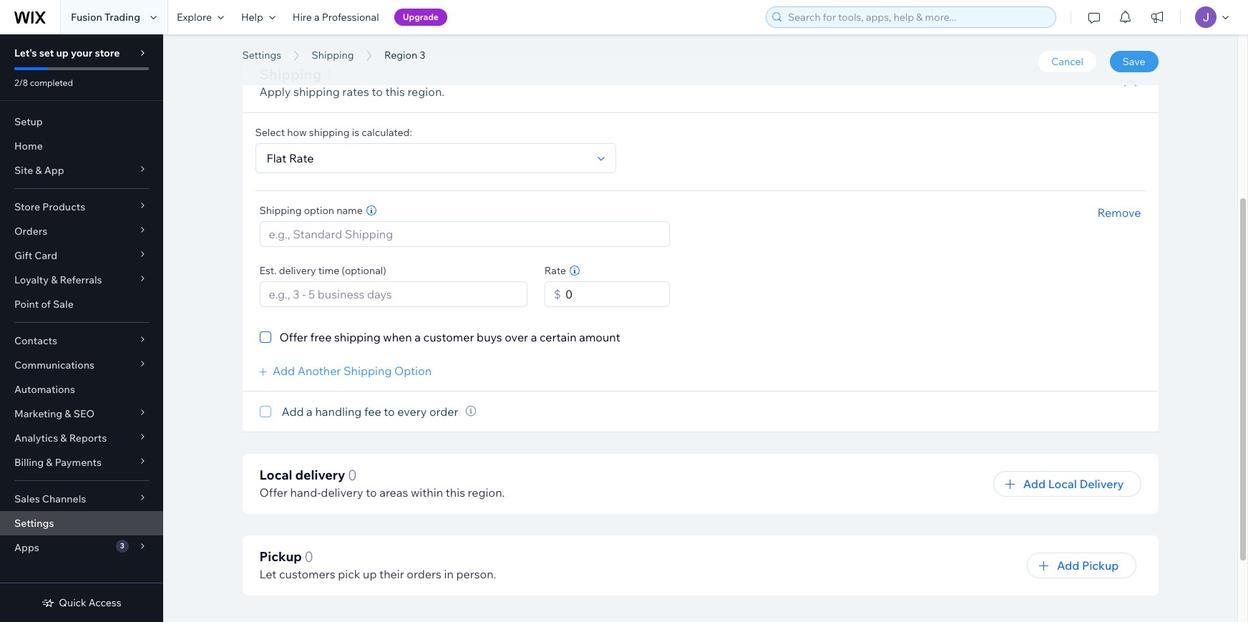 Task type: vqa. For each thing, say whether or not it's contained in the screenshot.
A chart. image
no



Task type: describe. For each thing, give the bounding box(es) containing it.
orders
[[407, 567, 442, 582]]

save button
[[1110, 51, 1159, 72]]

add pickup
[[1058, 559, 1120, 573]]

0 horizontal spatial region 3
[[242, 31, 350, 63]]

sales channels
[[14, 493, 86, 506]]

add for add a handling fee to every order
[[282, 405, 304, 419]]

name
[[337, 204, 363, 217]]

automations link
[[0, 377, 163, 402]]

3 inside sidebar 'element'
[[120, 541, 124, 551]]

shipping for free
[[334, 330, 381, 345]]

site & app
[[14, 164, 64, 177]]

calculated:
[[362, 126, 412, 139]]

quick access
[[59, 597, 121, 609]]

fee
[[364, 405, 381, 419]]

payments
[[55, 456, 102, 469]]

shipping up add a handling fee to every order
[[344, 364, 392, 378]]

offer inside checkbox
[[280, 330, 308, 345]]

add a handling fee to every order
[[282, 405, 459, 419]]

select
[[255, 126, 285, 139]]

option
[[304, 204, 334, 217]]

communications button
[[0, 353, 163, 377]]

cancel button
[[1039, 51, 1097, 72]]

point of sale link
[[0, 292, 163, 317]]

add local delivery button
[[994, 471, 1142, 497]]

shipping 1 apply shipping rates to this region.
[[260, 65, 445, 99]]

explore
[[177, 11, 212, 24]]

marketing & seo button
[[0, 402, 163, 426]]

help
[[241, 11, 263, 24]]

add another shipping option button
[[260, 364, 432, 378]]

1 horizontal spatial region
[[385, 49, 418, 62]]

access
[[89, 597, 121, 609]]

0 vertical spatial settings link
[[235, 48, 289, 62]]

2 vertical spatial delivery
[[321, 486, 364, 500]]

save
[[1123, 55, 1146, 68]]

loyalty & referrals button
[[0, 268, 163, 292]]

1
[[325, 65, 332, 83]]

add another shipping option
[[273, 364, 432, 378]]

a left handling
[[307, 405, 313, 419]]

add local delivery
[[1024, 477, 1125, 492]]

when
[[383, 330, 412, 345]]

shipping for how
[[309, 126, 350, 139]]

store products
[[14, 201, 85, 213]]

2 horizontal spatial 3
[[420, 49, 426, 62]]

setup link
[[0, 110, 163, 134]]

gift card button
[[0, 243, 163, 268]]

set
[[39, 47, 54, 59]]

delivery for time
[[279, 265, 316, 277]]

0 horizontal spatial settings link
[[0, 511, 163, 536]]

& for loyalty
[[51, 274, 58, 286]]

automations
[[14, 383, 75, 396]]

region. inside shipping 1 apply shipping rates to this region.
[[408, 84, 445, 99]]

fusion trading
[[71, 11, 140, 24]]

contacts button
[[0, 329, 163, 353]]

person.
[[456, 567, 497, 582]]

customer
[[424, 330, 474, 345]]

customers
[[279, 567, 336, 582]]

plus xs image
[[260, 369, 267, 376]]

analytics & reports button
[[0, 426, 163, 450]]

seo
[[74, 407, 95, 420]]

offer inside the local delivery 0 offer hand-delivery to areas within this region.
[[260, 486, 288, 500]]

your
[[71, 47, 93, 59]]

e.g., Standard Shipping field
[[265, 222, 665, 247]]

marketing
[[14, 407, 62, 420]]

offer free shipping when a customer buys over a certain amount
[[280, 330, 621, 345]]

& for analytics
[[60, 432, 67, 445]]

add for add pickup
[[1058, 559, 1080, 573]]

remove button
[[1098, 204, 1142, 222]]

is
[[352, 126, 359, 139]]

& for marketing
[[65, 407, 71, 420]]

orders button
[[0, 219, 163, 243]]

billing & payments button
[[0, 450, 163, 475]]

products
[[42, 201, 85, 213]]

1 horizontal spatial 3
[[335, 31, 350, 63]]

0 inside the local delivery 0 offer hand-delivery to areas within this region.
[[348, 466, 357, 484]]

order
[[430, 405, 459, 419]]

setup
[[14, 115, 43, 128]]

sales
[[14, 493, 40, 506]]

handling
[[315, 405, 362, 419]]

sidebar element
[[0, 34, 163, 622]]

info tooltip image
[[466, 406, 477, 417]]

home link
[[0, 134, 163, 158]]

1 horizontal spatial settings
[[242, 49, 282, 62]]

e.g., 3 - 5 business days field
[[265, 282, 523, 307]]

fusion
[[71, 11, 102, 24]]

quick access button
[[42, 597, 121, 609]]

every
[[398, 405, 427, 419]]

card
[[35, 249, 57, 262]]

let's set up your store
[[14, 47, 120, 59]]

region. inside the local delivery 0 offer hand-delivery to areas within this region.
[[468, 486, 505, 500]]

2/8 completed
[[14, 77, 73, 88]]

point
[[14, 298, 39, 311]]

(optional)
[[342, 265, 387, 277]]

hire
[[293, 11, 312, 24]]

trading
[[105, 11, 140, 24]]

store
[[95, 47, 120, 59]]

of
[[41, 298, 51, 311]]

gift card
[[14, 249, 57, 262]]

completed
[[30, 77, 73, 88]]

upgrade
[[403, 11, 439, 22]]

arrow up outline image
[[1124, 76, 1138, 90]]

amount
[[579, 330, 621, 345]]

billing
[[14, 456, 44, 469]]



Task type: locate. For each thing, give the bounding box(es) containing it.
0 horizontal spatial settings
[[14, 517, 54, 530]]

free
[[310, 330, 332, 345]]

apps
[[14, 541, 39, 554]]

cancel
[[1052, 55, 1084, 68]]

delivery left areas
[[321, 486, 364, 500]]

another
[[298, 364, 341, 378]]

offer left free
[[280, 330, 308, 345]]

hire a professional link
[[284, 0, 388, 34]]

0
[[348, 466, 357, 484], [305, 548, 314, 566]]

2 vertical spatial shipping
[[334, 330, 381, 345]]

shipping option name
[[260, 204, 363, 217]]

0 vertical spatial offer
[[280, 330, 308, 345]]

shipping
[[312, 49, 354, 62], [260, 65, 322, 83], [260, 204, 302, 217], [344, 364, 392, 378]]

rates
[[343, 84, 369, 99]]

& inside loyalty & referrals dropdown button
[[51, 274, 58, 286]]

shipping inside shipping 1 apply shipping rates to this region.
[[260, 65, 322, 83]]

delivery up "hand-"
[[295, 467, 345, 484]]

3
[[335, 31, 350, 63], [420, 49, 426, 62], [120, 541, 124, 551]]

loyalty
[[14, 274, 49, 286]]

loyalty & referrals
[[14, 274, 102, 286]]

to
[[372, 84, 383, 99], [384, 405, 395, 419], [366, 486, 377, 500]]

& right billing
[[46, 456, 53, 469]]

local inside button
[[1049, 477, 1078, 492]]

time
[[318, 265, 340, 277]]

this right rates
[[386, 84, 405, 99]]

& left the seo
[[65, 407, 71, 420]]

0 horizontal spatial region.
[[408, 84, 445, 99]]

region.
[[408, 84, 445, 99], [468, 486, 505, 500]]

a right when
[[415, 330, 421, 345]]

& inside site & app dropdown button
[[35, 164, 42, 177]]

0 horizontal spatial pickup
[[260, 549, 302, 565]]

help button
[[233, 0, 284, 34]]

to inside shipping 1 apply shipping rates to this region.
[[372, 84, 383, 99]]

to left areas
[[366, 486, 377, 500]]

None text field
[[561, 282, 665, 307]]

to inside the local delivery 0 offer hand-delivery to areas within this region.
[[366, 486, 377, 500]]

0 horizontal spatial local
[[260, 467, 293, 484]]

in
[[444, 567, 454, 582]]

gift
[[14, 249, 32, 262]]

1 vertical spatial 0
[[305, 548, 314, 566]]

contacts
[[14, 334, 57, 347]]

3 up access
[[120, 541, 124, 551]]

settings inside sidebar 'element'
[[14, 517, 54, 530]]

add for add local delivery
[[1024, 477, 1046, 492]]

pick
[[338, 567, 361, 582]]

& for site
[[35, 164, 42, 177]]

est. delivery time (optional)
[[260, 265, 387, 277]]

settings down help button
[[242, 49, 282, 62]]

region down upgrade button
[[385, 49, 418, 62]]

1 vertical spatial this
[[446, 486, 465, 500]]

areas
[[380, 486, 408, 500]]

to right rates
[[372, 84, 383, 99]]

3 down hire a professional
[[335, 31, 350, 63]]

delivery
[[1080, 477, 1125, 492]]

certain
[[540, 330, 577, 345]]

& left reports
[[60, 432, 67, 445]]

shipping inside offer free shipping when a customer buys over a certain amount checkbox
[[334, 330, 381, 345]]

let's
[[14, 47, 37, 59]]

region. right within
[[468, 486, 505, 500]]

& right site
[[35, 164, 42, 177]]

& inside analytics & reports dropdown button
[[60, 432, 67, 445]]

to right fee
[[384, 405, 395, 419]]

analytics & reports
[[14, 432, 107, 445]]

& inside the "marketing & seo" 'dropdown button'
[[65, 407, 71, 420]]

1 vertical spatial settings link
[[0, 511, 163, 536]]

this inside the local delivery 0 offer hand-delivery to areas within this region.
[[446, 486, 465, 500]]

1 vertical spatial settings
[[14, 517, 54, 530]]

2/8
[[14, 77, 28, 88]]

2 vertical spatial to
[[366, 486, 377, 500]]

local delivery 0 offer hand-delivery to areas within this region.
[[260, 466, 505, 500]]

1 vertical spatial shipping
[[309, 126, 350, 139]]

add inside add pickup button
[[1058, 559, 1080, 573]]

shipping for shipping 1 apply shipping rates to this region.
[[260, 65, 322, 83]]

pickup inside button
[[1083, 559, 1120, 573]]

professional
[[322, 11, 379, 24]]

sales channels button
[[0, 487, 163, 511]]

over
[[505, 330, 529, 345]]

settings link
[[235, 48, 289, 62], [0, 511, 163, 536]]

0 down handling
[[348, 466, 357, 484]]

up inside pickup 0 let customers pick up their orders in person.
[[363, 567, 377, 582]]

a right over
[[531, 330, 537, 345]]

0 inside pickup 0 let customers pick up their orders in person.
[[305, 548, 314, 566]]

add inside add local delivery button
[[1024, 477, 1046, 492]]

1 horizontal spatial region.
[[468, 486, 505, 500]]

up
[[56, 47, 69, 59], [363, 567, 377, 582]]

0 vertical spatial 0
[[348, 466, 357, 484]]

shipping left is
[[309, 126, 350, 139]]

how
[[287, 126, 307, 139]]

home
[[14, 140, 43, 153]]

quick
[[59, 597, 86, 609]]

1 horizontal spatial pickup
[[1083, 559, 1120, 573]]

shipping for shipping option name
[[260, 204, 302, 217]]

offer
[[280, 330, 308, 345], [260, 486, 288, 500]]

delivery right "est."
[[279, 265, 316, 277]]

1 vertical spatial up
[[363, 567, 377, 582]]

orders
[[14, 225, 47, 238]]

shipping for shipping
[[312, 49, 354, 62]]

shipping left option
[[260, 204, 302, 217]]

1 horizontal spatial 0
[[348, 466, 357, 484]]

up right pick
[[363, 567, 377, 582]]

delivery
[[279, 265, 316, 277], [295, 467, 345, 484], [321, 486, 364, 500]]

remove
[[1098, 206, 1142, 220]]

a right hire at the left of page
[[314, 11, 320, 24]]

0 vertical spatial this
[[386, 84, 405, 99]]

region 3
[[242, 31, 350, 63], [385, 49, 426, 62]]

delivery for 0
[[295, 467, 345, 484]]

1 horizontal spatial up
[[363, 567, 377, 582]]

0 horizontal spatial 3
[[120, 541, 124, 551]]

& right loyalty
[[51, 274, 58, 286]]

1 horizontal spatial local
[[1049, 477, 1078, 492]]

region. up calculated: at the top
[[408, 84, 445, 99]]

est.
[[260, 265, 277, 277]]

settings down sales
[[14, 517, 54, 530]]

up right set
[[56, 47, 69, 59]]

up inside sidebar 'element'
[[56, 47, 69, 59]]

0 horizontal spatial region
[[242, 31, 329, 63]]

Offer free shipping when a customer buys over a certain amount checkbox
[[260, 329, 621, 346]]

settings link down channels
[[0, 511, 163, 536]]

0 vertical spatial shipping
[[294, 84, 340, 99]]

pickup inside pickup 0 let customers pick up their orders in person.
[[260, 549, 302, 565]]

shipping up add another shipping option
[[334, 330, 381, 345]]

local left delivery at the right bottom
[[1049, 477, 1078, 492]]

offer left "hand-"
[[260, 486, 288, 500]]

add for add another shipping option
[[273, 364, 295, 378]]

0 horizontal spatial up
[[56, 47, 69, 59]]

this
[[386, 84, 405, 99], [446, 486, 465, 500]]

analytics
[[14, 432, 58, 445]]

1 horizontal spatial settings link
[[235, 48, 289, 62]]

apply
[[260, 84, 291, 99]]

local up "hand-"
[[260, 467, 293, 484]]

shipping up apply
[[260, 65, 322, 83]]

let
[[260, 567, 277, 582]]

0 vertical spatial to
[[372, 84, 383, 99]]

add pickup button
[[1028, 553, 1137, 579]]

&
[[35, 164, 42, 177], [51, 274, 58, 286], [65, 407, 71, 420], [60, 432, 67, 445], [46, 456, 53, 469]]

region 3 down upgrade button
[[385, 49, 426, 62]]

hire a professional
[[293, 11, 379, 24]]

& inside the billing & payments dropdown button
[[46, 456, 53, 469]]

1 horizontal spatial region 3
[[385, 49, 426, 62]]

region 3 down hire at the left of page
[[242, 31, 350, 63]]

1 horizontal spatial this
[[446, 486, 465, 500]]

3 down upgrade button
[[420, 49, 426, 62]]

marketing & seo
[[14, 407, 95, 420]]

$
[[554, 287, 561, 302]]

settings
[[242, 49, 282, 62], [14, 517, 54, 530]]

shipping up 1
[[312, 49, 354, 62]]

site
[[14, 164, 33, 177]]

region
[[242, 31, 329, 63], [385, 49, 418, 62]]

within
[[411, 486, 443, 500]]

0 vertical spatial delivery
[[279, 265, 316, 277]]

this right within
[[446, 486, 465, 500]]

local inside the local delivery 0 offer hand-delivery to areas within this region.
[[260, 467, 293, 484]]

channels
[[42, 493, 86, 506]]

communications
[[14, 359, 95, 372]]

region down hire at the left of page
[[242, 31, 329, 63]]

point of sale
[[14, 298, 74, 311]]

store products button
[[0, 195, 163, 219]]

rate
[[545, 265, 566, 277]]

& for billing
[[46, 456, 53, 469]]

0 vertical spatial settings
[[242, 49, 282, 62]]

1 vertical spatial region.
[[468, 486, 505, 500]]

Search for tools, apps, help & more... field
[[784, 7, 1052, 27]]

reports
[[69, 432, 107, 445]]

0 vertical spatial up
[[56, 47, 69, 59]]

app
[[44, 164, 64, 177]]

1 vertical spatial delivery
[[295, 467, 345, 484]]

None field
[[262, 144, 591, 173]]

pickup 0 let customers pick up their orders in person.
[[260, 548, 497, 582]]

1 vertical spatial to
[[384, 405, 395, 419]]

settings link down help button
[[235, 48, 289, 62]]

0 up customers
[[305, 548, 314, 566]]

billing & payments
[[14, 456, 102, 469]]

shipping inside shipping 1 apply shipping rates to this region.
[[294, 84, 340, 99]]

shipping down 1
[[294, 84, 340, 99]]

0 horizontal spatial 0
[[305, 548, 314, 566]]

a
[[314, 11, 320, 24], [415, 330, 421, 345], [531, 330, 537, 345], [307, 405, 313, 419]]

referrals
[[60, 274, 102, 286]]

0 vertical spatial region.
[[408, 84, 445, 99]]

1 vertical spatial offer
[[260, 486, 288, 500]]

0 horizontal spatial this
[[386, 84, 405, 99]]

this inside shipping 1 apply shipping rates to this region.
[[386, 84, 405, 99]]



